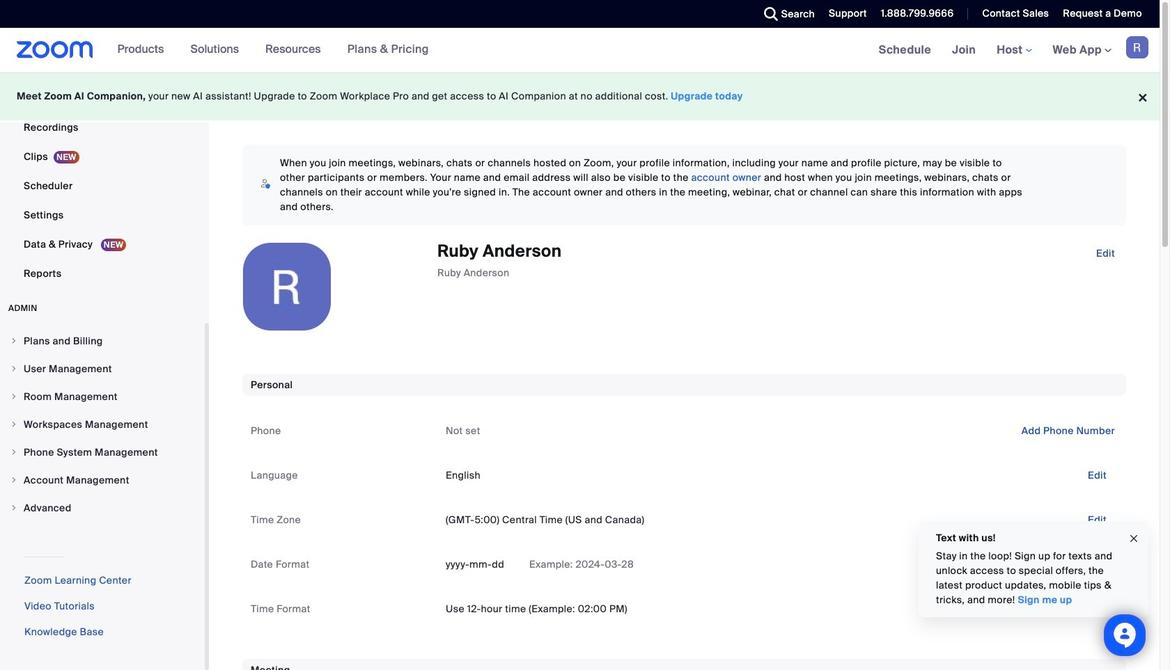 Task type: locate. For each thing, give the bounding box(es) containing it.
menu item
[[0, 328, 205, 355], [0, 356, 205, 382], [0, 384, 205, 410], [0, 412, 205, 438], [0, 440, 205, 466], [0, 467, 205, 494], [0, 495, 205, 522]]

edit user photo image
[[276, 281, 298, 293]]

admin menu menu
[[0, 328, 205, 523]]

meetings navigation
[[869, 28, 1160, 73]]

1 right image from the top
[[10, 337, 18, 346]]

profile picture image
[[1127, 36, 1149, 59]]

footer
[[0, 72, 1160, 121]]

user photo image
[[243, 243, 331, 331]]

5 menu item from the top
[[0, 440, 205, 466]]

banner
[[0, 28, 1160, 73]]

zoom logo image
[[17, 41, 93, 59]]

3 right image from the top
[[10, 393, 18, 401]]

7 right image from the top
[[10, 504, 18, 513]]

4 menu item from the top
[[0, 412, 205, 438]]

right image
[[10, 337, 18, 346], [10, 365, 18, 373], [10, 393, 18, 401], [10, 421, 18, 429], [10, 449, 18, 457], [10, 477, 18, 485], [10, 504, 18, 513]]

7 menu item from the top
[[0, 495, 205, 522]]



Task type: vqa. For each thing, say whether or not it's contained in the screenshot.
tab list
no



Task type: describe. For each thing, give the bounding box(es) containing it.
product information navigation
[[107, 28, 440, 72]]

4 right image from the top
[[10, 421, 18, 429]]

1 menu item from the top
[[0, 328, 205, 355]]

2 menu item from the top
[[0, 356, 205, 382]]

6 menu item from the top
[[0, 467, 205, 494]]

personal menu menu
[[0, 0, 205, 289]]

5 right image from the top
[[10, 449, 18, 457]]

2 right image from the top
[[10, 365, 18, 373]]

6 right image from the top
[[10, 477, 18, 485]]

close image
[[1129, 531, 1140, 547]]

3 menu item from the top
[[0, 384, 205, 410]]



